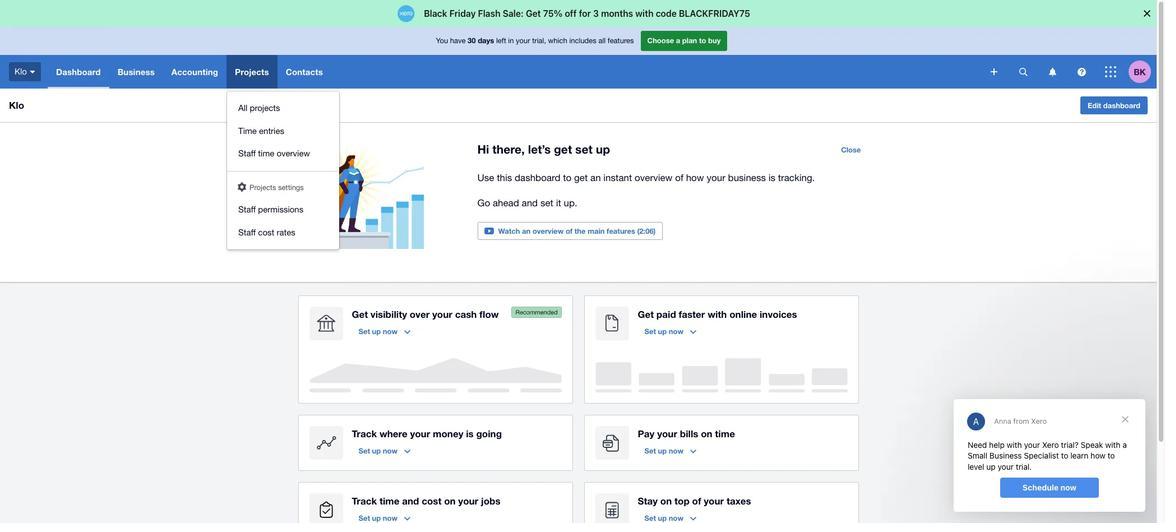 Task type: vqa. For each thing, say whether or not it's contained in the screenshot.
heading
no



Task type: locate. For each thing, give the bounding box(es) containing it.
set up now down pay
[[645, 446, 684, 455]]

2 track from the top
[[352, 495, 377, 507]]

set up now down visibility
[[359, 327, 398, 336]]

projects inside dropdown button
[[235, 67, 269, 77]]

1 horizontal spatial get
[[574, 172, 588, 183]]

banking icon image
[[309, 307, 343, 340]]

0 vertical spatial dashboard
[[1104, 101, 1141, 110]]

0 horizontal spatial svg image
[[30, 71, 35, 73]]

1 vertical spatial dialog
[[954, 399, 1146, 512]]

1 vertical spatial track
[[352, 495, 377, 507]]

watch
[[498, 227, 520, 236]]

1 vertical spatial features
[[607, 227, 635, 236]]

an right watch on the top
[[522, 227, 531, 236]]

0 horizontal spatial dashboard
[[515, 172, 561, 183]]

klo inside popup button
[[15, 67, 27, 76]]

get up up.
[[574, 172, 588, 183]]

set up now button for invoices
[[638, 322, 703, 340]]

0 vertical spatial projects
[[235, 67, 269, 77]]

set right projects icon
[[359, 514, 370, 523]]

set up now for going
[[359, 446, 398, 455]]

up down pay your bills on time
[[658, 446, 667, 455]]

banking preview line graph image
[[309, 358, 562, 393]]

overview
[[277, 149, 310, 158], [635, 172, 673, 183], [533, 227, 564, 236]]

there,
[[493, 142, 525, 156]]

and
[[522, 197, 538, 209], [402, 495, 419, 507]]

stay on top of your taxes
[[638, 495, 751, 507]]

get
[[352, 308, 368, 320], [638, 308, 654, 320]]

your left 'jobs'
[[458, 495, 479, 507]]

features right the main
[[607, 227, 635, 236]]

1 horizontal spatial set
[[575, 142, 593, 156]]

0 horizontal spatial to
[[563, 172, 572, 183]]

features
[[608, 37, 634, 45], [607, 227, 635, 236]]

set up now button down top
[[638, 509, 703, 523]]

0 vertical spatial to
[[699, 36, 706, 45]]

cost
[[258, 227, 274, 237], [422, 495, 442, 507]]

time inside navigation
[[258, 149, 274, 158]]

projects right header icon
[[250, 183, 276, 192]]

buy
[[708, 36, 721, 45]]

group
[[227, 91, 339, 250]]

svg image
[[1019, 68, 1028, 76], [1049, 68, 1056, 76], [1078, 68, 1086, 76], [991, 68, 998, 75]]

now down where at the bottom left
[[383, 446, 398, 455]]

1 vertical spatial is
[[466, 428, 474, 440]]

0 vertical spatial overview
[[277, 149, 310, 158]]

0 horizontal spatial cost
[[258, 227, 274, 237]]

to up up.
[[563, 172, 572, 183]]

business
[[118, 67, 155, 77]]

1 horizontal spatial get
[[638, 308, 654, 320]]

set up now button for taxes
[[638, 509, 703, 523]]

0 horizontal spatial on
[[444, 495, 456, 507]]

1 horizontal spatial an
[[591, 172, 601, 183]]

0 horizontal spatial an
[[522, 227, 531, 236]]

0 vertical spatial cost
[[258, 227, 274, 237]]

0 horizontal spatial time
[[258, 149, 274, 158]]

recommended icon image
[[511, 307, 562, 318]]

group containing all projects
[[227, 91, 339, 250]]

set up now down stay at the bottom of page
[[645, 514, 684, 523]]

projects up all projects
[[235, 67, 269, 77]]

0 vertical spatial track
[[352, 428, 377, 440]]

track where your money is going
[[352, 428, 502, 440]]

track money icon image
[[309, 426, 343, 460]]

dashboard
[[1104, 101, 1141, 110], [515, 172, 561, 183]]

up
[[596, 142, 610, 156], [372, 327, 381, 336], [658, 327, 667, 336], [372, 446, 381, 455], [658, 446, 667, 455], [372, 514, 381, 523], [658, 514, 667, 523]]

1 get from the left
[[352, 308, 368, 320]]

of inside button
[[566, 227, 573, 236]]

get left paid
[[638, 308, 654, 320]]

1 vertical spatial to
[[563, 172, 572, 183]]

2 get from the left
[[638, 308, 654, 320]]

contacts button
[[277, 55, 331, 89]]

up up instant
[[596, 142, 610, 156]]

0 horizontal spatial and
[[402, 495, 419, 507]]

get
[[554, 142, 572, 156], [574, 172, 588, 183]]

staff permissions link
[[227, 199, 339, 221]]

2 vertical spatial time
[[380, 495, 400, 507]]

dashboard inside button
[[1104, 101, 1141, 110]]

1 vertical spatial cost
[[422, 495, 442, 507]]

to left buy
[[699, 36, 706, 45]]

watch an overview of the main features (2:06) button
[[478, 222, 663, 240]]

0 horizontal spatial set
[[541, 197, 553, 209]]

overview inside the staff time overview link
[[277, 149, 310, 158]]

0 vertical spatial time
[[258, 149, 274, 158]]

up right projects icon
[[372, 514, 381, 523]]

navigation
[[48, 55, 983, 250]]

set up now button down paid
[[638, 322, 703, 340]]

set
[[575, 142, 593, 156], [541, 197, 553, 209]]

3 staff from the top
[[238, 227, 256, 237]]

set for going
[[359, 446, 370, 455]]

it
[[556, 197, 561, 209]]

set down stay at the bottom of page
[[645, 514, 656, 523]]

up for time
[[372, 514, 381, 523]]

1 horizontal spatial to
[[699, 36, 706, 45]]

now down pay your bills on time
[[669, 446, 684, 455]]

of
[[675, 172, 684, 183], [566, 227, 573, 236], [692, 495, 701, 507]]

this
[[497, 172, 512, 183]]

0 horizontal spatial overview
[[277, 149, 310, 158]]

set up now button
[[352, 322, 417, 340], [638, 322, 703, 340], [352, 442, 417, 460], [638, 442, 703, 460], [352, 509, 417, 523], [638, 509, 703, 523]]

in
[[508, 37, 514, 45]]

tracking.
[[778, 172, 815, 183]]

up for paid
[[658, 327, 667, 336]]

with
[[708, 308, 727, 320]]

0 vertical spatial klo
[[15, 67, 27, 76]]

now for taxes
[[669, 514, 684, 523]]

your
[[516, 37, 530, 45], [707, 172, 726, 183], [432, 308, 453, 320], [410, 428, 430, 440], [657, 428, 678, 440], [458, 495, 479, 507], [704, 495, 724, 507]]

features right all
[[608, 37, 634, 45]]

1 vertical spatial an
[[522, 227, 531, 236]]

set right the banking icon
[[359, 327, 370, 336]]

staff for staff cost rates
[[238, 227, 256, 237]]

dashboard
[[56, 67, 101, 77]]

get right the let's
[[554, 142, 572, 156]]

1 vertical spatial dashboard
[[515, 172, 561, 183]]

staff permissions
[[238, 205, 304, 214]]

overview down it
[[533, 227, 564, 236]]

to
[[699, 36, 706, 45], [563, 172, 572, 183]]

1 vertical spatial of
[[566, 227, 573, 236]]

svg image
[[1105, 66, 1117, 77], [30, 71, 35, 73]]

now down track time and cost on your jobs
[[383, 514, 398, 523]]

up for on
[[658, 514, 667, 523]]

(2:06)
[[637, 227, 656, 236]]

set up now button down where at the bottom left
[[352, 442, 417, 460]]

a
[[676, 36, 680, 45]]

watch an overview of the main features (2:06)
[[498, 227, 656, 236]]

projects for projects settings
[[250, 183, 276, 192]]

now down top
[[669, 514, 684, 523]]

2 horizontal spatial of
[[692, 495, 701, 507]]

set right invoices icon
[[645, 327, 656, 336]]

get left visibility
[[352, 308, 368, 320]]

of left 'the'
[[566, 227, 573, 236]]

on
[[701, 428, 713, 440], [444, 495, 456, 507], [661, 495, 672, 507]]

invoices icon image
[[595, 307, 629, 340]]

go ahead and set it up.
[[478, 197, 578, 209]]

2 vertical spatial staff
[[238, 227, 256, 237]]

set up now down track time and cost on your jobs
[[359, 514, 398, 523]]

set up now down paid
[[645, 327, 684, 336]]

is
[[769, 172, 776, 183], [466, 428, 474, 440]]

1 vertical spatial overview
[[635, 172, 673, 183]]

1 vertical spatial time
[[715, 428, 735, 440]]

top
[[675, 495, 690, 507]]

the
[[575, 227, 586, 236]]

invoices preview bar graph image
[[595, 358, 848, 393]]

up down stay on top of your taxes
[[658, 514, 667, 523]]

overview inside watch an overview of the main features (2:06) button
[[533, 227, 564, 236]]

0 horizontal spatial of
[[566, 227, 573, 236]]

overview down time entries 'link'
[[277, 149, 310, 158]]

1 staff from the top
[[238, 149, 256, 158]]

staff cost rates
[[238, 227, 295, 237]]

edit
[[1088, 101, 1102, 110]]

hi there, let's get set up
[[478, 142, 610, 156]]

banner
[[0, 27, 1157, 250]]

staff inside "link"
[[238, 227, 256, 237]]

0 horizontal spatial is
[[466, 428, 474, 440]]

now
[[383, 327, 398, 336], [669, 327, 684, 336], [383, 446, 398, 455], [669, 446, 684, 455], [383, 514, 398, 523], [669, 514, 684, 523]]

0 vertical spatial get
[[554, 142, 572, 156]]

on left 'jobs'
[[444, 495, 456, 507]]

track for track time and cost on your jobs
[[352, 495, 377, 507]]

header image
[[238, 182, 246, 192]]

up down where at the bottom left
[[372, 446, 381, 455]]

your right how
[[707, 172, 726, 183]]

0 horizontal spatial get
[[554, 142, 572, 156]]

0 vertical spatial staff
[[238, 149, 256, 158]]

0 vertical spatial of
[[675, 172, 684, 183]]

an inside button
[[522, 227, 531, 236]]

svg image left "bk"
[[1105, 66, 1117, 77]]

an left instant
[[591, 172, 601, 183]]

dashboard right edit
[[1104, 101, 1141, 110]]

bk
[[1134, 66, 1146, 77]]

up down paid
[[658, 327, 667, 336]]

set up now for invoices
[[645, 327, 684, 336]]

2 horizontal spatial time
[[715, 428, 735, 440]]

list box
[[227, 91, 339, 250]]

projects
[[235, 67, 269, 77], [250, 183, 276, 192]]

over
[[410, 308, 430, 320]]

group inside navigation
[[227, 91, 339, 250]]

and for set
[[522, 197, 538, 209]]

your inside you have 30 days left in your trial, which includes all features
[[516, 37, 530, 45]]

is left tracking.
[[769, 172, 776, 183]]

plan
[[682, 36, 697, 45]]

staff down header icon
[[238, 205, 256, 214]]

1 horizontal spatial and
[[522, 197, 538, 209]]

taxes
[[727, 495, 751, 507]]

your right in on the top left of page
[[516, 37, 530, 45]]

of left how
[[675, 172, 684, 183]]

dialog
[[0, 0, 1165, 27], [954, 399, 1146, 512]]

track
[[352, 428, 377, 440], [352, 495, 377, 507]]

projects for projects
[[235, 67, 269, 77]]

now for going
[[383, 446, 398, 455]]

invoices
[[760, 308, 797, 320]]

1 vertical spatial projects
[[250, 183, 276, 192]]

0 vertical spatial dialog
[[0, 0, 1165, 27]]

on right bills
[[701, 428, 713, 440]]

0 vertical spatial features
[[608, 37, 634, 45]]

2 vertical spatial of
[[692, 495, 701, 507]]

0 vertical spatial and
[[522, 197, 538, 209]]

cash
[[455, 308, 477, 320]]

1 horizontal spatial of
[[675, 172, 684, 183]]

2 staff from the top
[[238, 205, 256, 214]]

1 horizontal spatial overview
[[533, 227, 564, 236]]

staff down time
[[238, 149, 256, 158]]

dashboard up go ahead and set it up.
[[515, 172, 561, 183]]

set up now for your
[[359, 514, 398, 523]]

staff time overview
[[238, 149, 310, 158]]

get paid faster with online invoices
[[638, 308, 797, 320]]

set
[[359, 327, 370, 336], [645, 327, 656, 336], [359, 446, 370, 455], [645, 446, 656, 455], [359, 514, 370, 523], [645, 514, 656, 523]]

time entries link
[[227, 120, 339, 142]]

overview right instant
[[635, 172, 673, 183]]

on left top
[[661, 495, 672, 507]]

1 vertical spatial staff
[[238, 205, 256, 214]]

jobs
[[481, 495, 501, 507]]

and for cost
[[402, 495, 419, 507]]

time
[[258, 149, 274, 158], [715, 428, 735, 440], [380, 495, 400, 507]]

projects settings
[[250, 183, 304, 192]]

staff cost rates link
[[227, 221, 339, 244]]

staff
[[238, 149, 256, 158], [238, 205, 256, 214], [238, 227, 256, 237]]

svg image inside klo popup button
[[30, 71, 35, 73]]

now for your
[[383, 514, 398, 523]]

2 vertical spatial overview
[[533, 227, 564, 236]]

of right top
[[692, 495, 701, 507]]

set left it
[[541, 197, 553, 209]]

0 vertical spatial set
[[575, 142, 593, 156]]

1 vertical spatial and
[[402, 495, 419, 507]]

staff down staff permissions
[[238, 227, 256, 237]]

of for watch an overview of the main features (2:06)
[[566, 227, 573, 236]]

1 track from the top
[[352, 428, 377, 440]]

set up now button down track time and cost on your jobs
[[352, 509, 417, 523]]

track left where at the bottom left
[[352, 428, 377, 440]]

set right the let's
[[575, 142, 593, 156]]

set up now down where at the bottom left
[[359, 446, 398, 455]]

track right projects icon
[[352, 495, 377, 507]]

0 vertical spatial is
[[769, 172, 776, 183]]

list box containing all projects
[[227, 91, 339, 250]]

1 horizontal spatial dashboard
[[1104, 101, 1141, 110]]

set right 'track money icon'
[[359, 446, 370, 455]]

use this dashboard to get an instant overview of how your business is tracking.
[[478, 172, 815, 183]]

banner containing bk
[[0, 27, 1157, 250]]

0 horizontal spatial get
[[352, 308, 368, 320]]

1 horizontal spatial time
[[380, 495, 400, 507]]

now down paid
[[669, 327, 684, 336]]

is left going
[[466, 428, 474, 440]]

pay
[[638, 428, 655, 440]]

2 horizontal spatial overview
[[635, 172, 673, 183]]

svg image left dashboard link
[[30, 71, 35, 73]]

accounting
[[172, 67, 218, 77]]



Task type: describe. For each thing, give the bounding box(es) containing it.
klo button
[[0, 55, 48, 89]]

bk button
[[1129, 55, 1157, 89]]

time for track time and cost on your jobs
[[380, 495, 400, 507]]

bills
[[680, 428, 699, 440]]

paid
[[657, 308, 676, 320]]

0 vertical spatial an
[[591, 172, 601, 183]]

close
[[841, 145, 861, 154]]

settings
[[278, 183, 304, 192]]

set up now button down pay your bills on time
[[638, 442, 703, 460]]

flow
[[480, 308, 499, 320]]

you
[[436, 37, 448, 45]]

edit dashboard button
[[1081, 96, 1148, 114]]

you have 30 days left in your trial, which includes all features
[[436, 36, 634, 45]]

list box inside navigation
[[227, 91, 339, 250]]

set for invoices
[[645, 327, 656, 336]]

how
[[686, 172, 704, 183]]

your right over
[[432, 308, 453, 320]]

bills icon image
[[595, 426, 629, 460]]

going
[[476, 428, 502, 440]]

taxes icon image
[[595, 494, 629, 523]]

faster
[[679, 308, 705, 320]]

features inside you have 30 days left in your trial, which includes all features
[[608, 37, 634, 45]]

set down pay
[[645, 446, 656, 455]]

features inside button
[[607, 227, 635, 236]]

now for invoices
[[669, 327, 684, 336]]

now down visibility
[[383, 327, 398, 336]]

set up now button down visibility
[[352, 322, 417, 340]]

2 horizontal spatial on
[[701, 428, 713, 440]]

have
[[450, 37, 466, 45]]

trial,
[[532, 37, 546, 45]]

up for where
[[372, 446, 381, 455]]

dashboard link
[[48, 55, 109, 89]]

of for stay on top of your taxes
[[692, 495, 701, 507]]

1 horizontal spatial cost
[[422, 495, 442, 507]]

all
[[599, 37, 606, 45]]

30
[[468, 36, 476, 45]]

accounting button
[[163, 55, 227, 89]]

business
[[728, 172, 766, 183]]

includes
[[569, 37, 597, 45]]

rates
[[277, 227, 295, 237]]

set for taxes
[[645, 514, 656, 523]]

hi
[[478, 142, 489, 156]]

close button
[[835, 141, 868, 159]]

stay
[[638, 495, 658, 507]]

set up now button for going
[[352, 442, 417, 460]]

business button
[[109, 55, 163, 89]]

choose
[[647, 36, 674, 45]]

projects button
[[227, 55, 277, 89]]

visibility
[[371, 308, 407, 320]]

up.
[[564, 197, 578, 209]]

cost inside "link"
[[258, 227, 274, 237]]

go
[[478, 197, 490, 209]]

online
[[730, 308, 757, 320]]

time entries
[[238, 126, 284, 135]]

money
[[433, 428, 464, 440]]

all projects link
[[227, 97, 339, 120]]

use
[[478, 172, 494, 183]]

all
[[238, 103, 248, 113]]

navigation containing dashboard
[[48, 55, 983, 250]]

let's
[[528, 142, 551, 156]]

edit dashboard
[[1088, 101, 1141, 110]]

days
[[478, 36, 494, 45]]

staff for staff time overview
[[238, 149, 256, 158]]

set for your
[[359, 514, 370, 523]]

set up now for taxes
[[645, 514, 684, 523]]

time
[[238, 126, 257, 135]]

your right where at the bottom left
[[410, 428, 430, 440]]

where
[[380, 428, 408, 440]]

to for dashboard
[[563, 172, 572, 183]]

1 vertical spatial klo
[[9, 99, 24, 111]]

permissions
[[258, 205, 304, 214]]

contacts
[[286, 67, 323, 77]]

pay your bills on time
[[638, 428, 735, 440]]

instant
[[604, 172, 632, 183]]

up for your
[[658, 446, 667, 455]]

1 horizontal spatial svg image
[[1105, 66, 1117, 77]]

get for get visibility over your cash flow
[[352, 308, 368, 320]]

staff time overview link
[[227, 142, 339, 165]]

projects icon image
[[309, 494, 343, 523]]

track for track where your money is going
[[352, 428, 377, 440]]

choose a plan to buy
[[647, 36, 721, 45]]

left
[[496, 37, 506, 45]]

up down visibility
[[372, 327, 381, 336]]

your right pay
[[657, 428, 678, 440]]

1 horizontal spatial is
[[769, 172, 776, 183]]

get for get paid faster with online invoices
[[638, 308, 654, 320]]

time for staff time overview
[[258, 149, 274, 158]]

overview for watch an overview of the main features (2:06)
[[533, 227, 564, 236]]

track time and cost on your jobs
[[352, 495, 501, 507]]

to for plan
[[699, 36, 706, 45]]

overview for staff time overview
[[277, 149, 310, 158]]

all projects
[[238, 103, 280, 113]]

set up now button for your
[[352, 509, 417, 523]]

entries
[[259, 126, 284, 135]]

projects
[[250, 103, 280, 113]]

your left taxes
[[704, 495, 724, 507]]

get visibility over your cash flow
[[352, 308, 499, 320]]

1 vertical spatial set
[[541, 197, 553, 209]]

ahead
[[493, 197, 519, 209]]

main
[[588, 227, 605, 236]]

1 horizontal spatial on
[[661, 495, 672, 507]]

1 vertical spatial get
[[574, 172, 588, 183]]

staff for staff permissions
[[238, 205, 256, 214]]

which
[[548, 37, 567, 45]]



